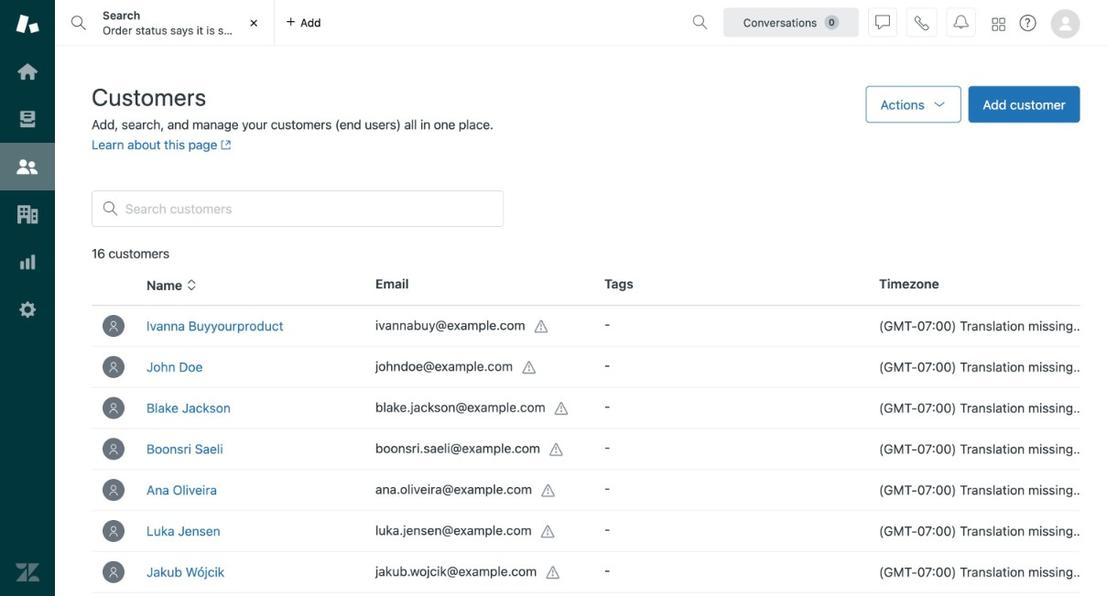 Task type: locate. For each thing, give the bounding box(es) containing it.
2 vertical spatial unverified email image
[[546, 566, 561, 580]]

unverified email image
[[522, 360, 537, 375], [541, 525, 556, 539], [546, 566, 561, 580]]

get help image
[[1020, 15, 1036, 31]]

unverified email image
[[535, 319, 549, 334], [555, 401, 569, 416], [549, 443, 564, 457], [541, 484, 556, 498]]

main element
[[0, 0, 55, 596]]

zendesk products image
[[992, 18, 1005, 31]]

1 vertical spatial unverified email image
[[541, 525, 556, 539]]

admin image
[[16, 298, 39, 321]]

tab
[[55, 0, 296, 46]]



Task type: vqa. For each thing, say whether or not it's contained in the screenshot.
Customers Icon
yes



Task type: describe. For each thing, give the bounding box(es) containing it.
0 vertical spatial unverified email image
[[522, 360, 537, 375]]

views image
[[16, 107, 39, 131]]

customers image
[[16, 155, 39, 179]]

notifications image
[[954, 15, 969, 30]]

close image
[[245, 14, 263, 32]]

(opens in a new tab) image
[[217, 140, 231, 151]]

get started image
[[16, 60, 39, 83]]

button displays agent's chat status as invisible. image
[[876, 15, 890, 30]]

Search customers field
[[125, 200, 492, 217]]

zendesk image
[[16, 561, 39, 585]]

reporting image
[[16, 250, 39, 274]]

zendesk support image
[[16, 12, 39, 36]]

tabs tab list
[[55, 0, 685, 46]]

organizations image
[[16, 202, 39, 226]]



